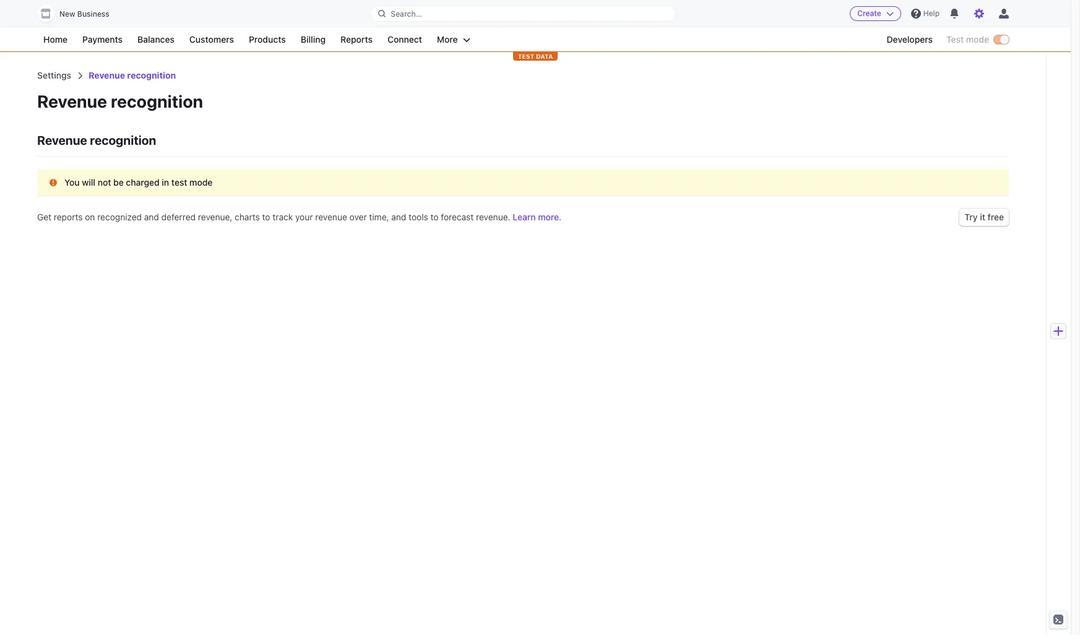 Task type: vqa. For each thing, say whether or not it's contained in the screenshot.
left Overview Link
no



Task type: describe. For each thing, give the bounding box(es) containing it.
payments
[[82, 34, 123, 45]]

1 vertical spatial revenue
[[37, 91, 107, 111]]

more
[[538, 212, 559, 222]]

svg image
[[50, 179, 57, 186]]

help button
[[907, 4, 945, 24]]

test data
[[518, 53, 553, 60]]

learn more link
[[513, 212, 559, 222]]

free
[[988, 212, 1005, 222]]

forecast
[[441, 212, 474, 222]]

products link
[[243, 32, 292, 47]]

test mode
[[947, 34, 990, 45]]

business
[[77, 9, 109, 19]]

over
[[350, 212, 367, 222]]

reports
[[341, 34, 373, 45]]

you
[[64, 177, 80, 188]]

1 vertical spatial recognition
[[111, 91, 203, 111]]

on
[[85, 212, 95, 222]]

create
[[858, 9, 882, 18]]

Search… text field
[[371, 6, 676, 21]]

revenue.
[[476, 212, 511, 222]]

more button
[[431, 32, 477, 47]]

Search… search field
[[371, 6, 676, 21]]

recognized
[[97, 212, 142, 222]]

get
[[37, 212, 51, 222]]

.
[[559, 212, 562, 222]]

0 horizontal spatial mode
[[190, 177, 213, 188]]

new business button
[[37, 5, 122, 22]]

balances link
[[131, 32, 181, 47]]

2 and from the left
[[392, 212, 407, 222]]

connect
[[388, 34, 422, 45]]

0 vertical spatial mode
[[967, 34, 990, 45]]

reports
[[54, 212, 83, 222]]

customers
[[189, 34, 234, 45]]

new business
[[59, 9, 109, 19]]

0 vertical spatial revenue
[[89, 70, 125, 81]]

developers link
[[881, 32, 940, 47]]

be
[[113, 177, 124, 188]]

charts
[[235, 212, 260, 222]]

customers link
[[183, 32, 240, 47]]

create button
[[851, 6, 902, 21]]

will
[[82, 177, 95, 188]]

products
[[249, 34, 286, 45]]

data
[[536, 53, 553, 60]]

revenue,
[[198, 212, 233, 222]]

help
[[924, 9, 940, 18]]



Task type: locate. For each thing, give the bounding box(es) containing it.
1 to from the left
[[262, 212, 270, 222]]

mode right the test
[[190, 177, 213, 188]]

1 vertical spatial revenue recognition
[[37, 91, 203, 111]]

home
[[43, 34, 68, 45]]

more
[[437, 34, 458, 45]]

test
[[171, 177, 187, 188]]

in
[[162, 177, 169, 188]]

recognition
[[127, 70, 176, 81], [111, 91, 203, 111]]

deferred
[[161, 212, 196, 222]]

time,
[[369, 212, 389, 222]]

0 vertical spatial revenue recognition
[[89, 70, 176, 81]]

to
[[262, 212, 270, 222], [431, 212, 439, 222]]

settings link
[[37, 70, 71, 81]]

not
[[98, 177, 111, 188]]

get reports on recognized and deferred revenue, charts to track your revenue over time, and tools to forecast revenue. learn more .
[[37, 212, 562, 222]]

revenue down settings link
[[37, 91, 107, 111]]

and left deferred
[[144, 212, 159, 222]]

to right tools
[[431, 212, 439, 222]]

balances
[[138, 34, 175, 45]]

0 horizontal spatial to
[[262, 212, 270, 222]]

0 horizontal spatial and
[[144, 212, 159, 222]]

try it free button
[[960, 209, 1010, 226]]

mode right test
[[967, 34, 990, 45]]

0 vertical spatial recognition
[[127, 70, 176, 81]]

1 and from the left
[[144, 212, 159, 222]]

and
[[144, 212, 159, 222], [392, 212, 407, 222]]

home link
[[37, 32, 74, 47]]

search…
[[391, 9, 422, 18]]

your
[[295, 212, 313, 222]]

you will not be charged in test mode
[[64, 177, 213, 188]]

2 to from the left
[[431, 212, 439, 222]]

1 horizontal spatial to
[[431, 212, 439, 222]]

tools
[[409, 212, 428, 222]]

test
[[947, 34, 964, 45]]

mode
[[967, 34, 990, 45], [190, 177, 213, 188]]

revenue down payments link
[[89, 70, 125, 81]]

try
[[965, 212, 978, 222]]

billing link
[[295, 32, 332, 47]]

revenue
[[315, 212, 347, 222]]

try it free
[[965, 212, 1005, 222]]

revenue recognition
[[89, 70, 176, 81], [37, 91, 203, 111]]

settings
[[37, 70, 71, 81]]

reports link
[[334, 32, 379, 47]]

new
[[59, 9, 75, 19]]

it
[[981, 212, 986, 222]]

to left track
[[262, 212, 270, 222]]

learn
[[513, 212, 536, 222]]

connect link
[[382, 32, 429, 47]]

charged
[[126, 177, 160, 188]]

billing
[[301, 34, 326, 45]]

and left tools
[[392, 212, 407, 222]]

test
[[518, 53, 535, 60]]

1 vertical spatial mode
[[190, 177, 213, 188]]

1 horizontal spatial mode
[[967, 34, 990, 45]]

payments link
[[76, 32, 129, 47]]

track
[[273, 212, 293, 222]]

developers
[[887, 34, 933, 45]]

revenue
[[89, 70, 125, 81], [37, 91, 107, 111]]

1 horizontal spatial and
[[392, 212, 407, 222]]



